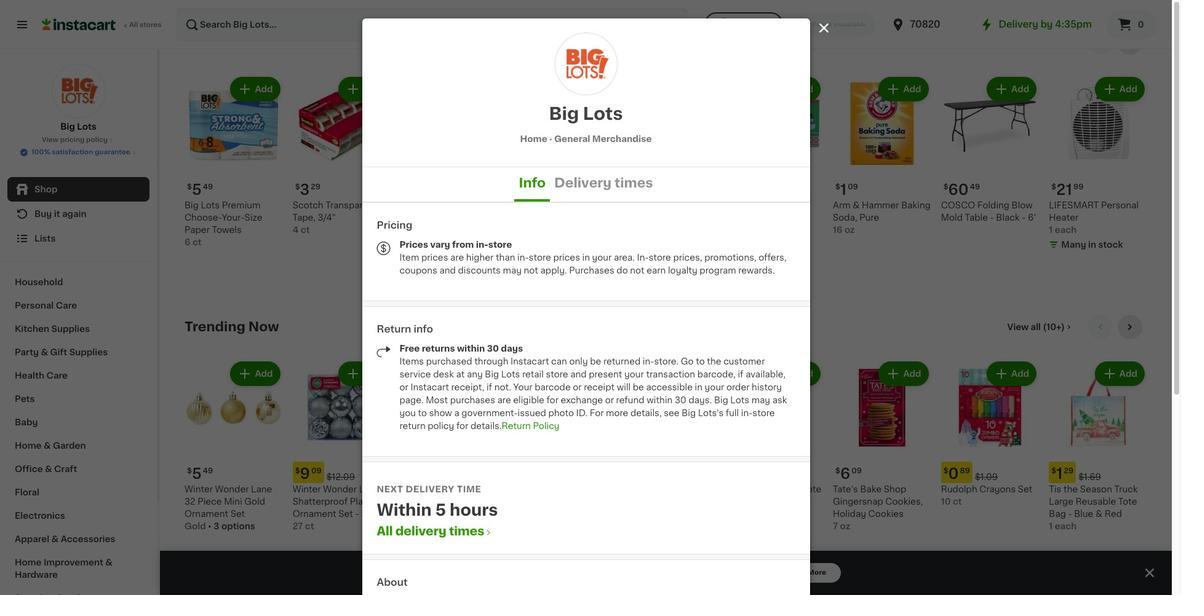 Task type: vqa. For each thing, say whether or not it's contained in the screenshot.
view all (40+) to the top
no



Task type: locate. For each thing, give the bounding box(es) containing it.
in left stock on the top right
[[1089, 240, 1097, 249]]

stores
[[140, 22, 162, 28]]

product group containing 60
[[942, 74, 1040, 224]]

tote left 'tate's'
[[803, 486, 822, 495]]

0 horizontal spatial times
[[449, 526, 485, 538]]

- down snowflake
[[452, 511, 456, 519]]

6 up 'tate's'
[[841, 467, 851, 482]]

kitchen
[[15, 325, 49, 334]]

prices
[[400, 241, 429, 249]]

2 vertical spatial home
[[15, 559, 42, 568]]

1 horizontal spatial 0
[[1139, 20, 1145, 29]]

09 inside '$ 1 09'
[[848, 183, 859, 191]]

add button for cosco folding blow mold table - black - 6'
[[989, 78, 1036, 100]]

30 inside items purchased through instacart can only be returned in-store. go to the customer service desk at any big lots retail store and present your transaction barcode, if available, or instacart receipt, if not. your barcode or receipt will be accessible in your order history page. most purchases are eligible for exchange or refund within 30 days. big lots may ask you to show a government-issued photo id. for more details, see big lots's full in-store return policy for details.
[[675, 396, 687, 405]]

personal up stock on the top right
[[1102, 201, 1140, 210]]

29
[[311, 183, 321, 191], [1065, 468, 1074, 475]]

0 vertical spatial premium
[[222, 201, 261, 210]]

crayons
[[980, 486, 1016, 495]]

1 vertical spatial instacart
[[411, 384, 449, 392]]

2 large from the left
[[1050, 498, 1074, 507]]

ct inside winter wonder lane bling snowflake ornaments - gold 4 ct
[[409, 523, 418, 531]]

care for personal care
[[56, 302, 77, 310]]

ct right 27
[[305, 523, 314, 531]]

mini down the $3.09 element
[[782, 201, 800, 210]]

1 vertical spatial to
[[418, 409, 427, 418]]

bag,
[[725, 498, 745, 507]]

set inside $ 0 89 $1.09 rudolph crayons set 10 ct
[[1019, 486, 1033, 495]]

winter up 32
[[185, 486, 213, 495]]

6
[[185, 238, 191, 247], [841, 467, 851, 482]]

$ inside $ 21 99
[[1052, 183, 1057, 191]]

2 lane from the left
[[359, 486, 380, 495]]

2 ornament from the left
[[293, 511, 337, 519]]

1 vertical spatial care
[[46, 372, 68, 380]]

ct right "12"
[[412, 238, 421, 247]]

2 horizontal spatial set
[[1019, 486, 1033, 495]]

not down the in-
[[631, 267, 645, 275]]

all
[[129, 22, 138, 28], [377, 526, 393, 538]]

2 $ 5 49 from the top
[[187, 467, 213, 482]]

49 for $12.09
[[203, 468, 213, 475]]

big lots
[[549, 105, 623, 123], [60, 123, 97, 131]]

more button
[[794, 564, 842, 584]]

& inside 'home improvement & hardware'
[[105, 559, 113, 568]]

lane up options
[[251, 486, 272, 495]]

all down silver
[[377, 526, 393, 538]]

0 vertical spatial delivery
[[999, 20, 1039, 29]]

5 up choose-
[[192, 183, 202, 197]]

mini inside winter wonder lane 32 piece mini gold ornament set gold • 3 options
[[224, 498, 242, 507]]

lane for winter wonder lane 32 piece mini gold ornament set gold • 3 options
[[251, 486, 272, 495]]

view for view pricing policy
[[42, 137, 59, 143]]

0 horizontal spatial premium
[[222, 201, 261, 210]]

the inside items purchased through instacart can only be returned in-store. go to the customer service desk at any big lots retail store and present your transaction barcode, if available, or instacart receipt, if not. your barcode or receipt will be accessible in your order history page. most purchases are eligible for exchange or refund within 30 days. big lots may ask you to show a government-issued photo id. for more details, see big lots's full in-store return policy for details.
[[707, 358, 722, 366]]

are inside items purchased through instacart can only be returned in-store. go to the customer service desk at any big lots retail store and present your transaction barcode, if available, or instacart receipt, if not. your barcode or receipt will be accessible in your order history page. most purchases are eligible for exchange or refund within 30 days. big lots may ask you to show a government-issued photo id. for more details, see big lots's full in-store return policy for details.
[[498, 396, 511, 405]]

add button for rudolph crayons set
[[989, 363, 1036, 385]]

tape,
[[293, 213, 316, 222]]

1 horizontal spatial red
[[779, 498, 797, 507]]

care up kitchen supplies link
[[56, 302, 77, 310]]

0 horizontal spatial red
[[725, 201, 743, 210]]

home for home · general merchandise
[[520, 135, 548, 143]]

1 horizontal spatial return
[[502, 422, 531, 431]]

·
[[550, 135, 553, 143]]

lots inside big lots 2-ply premium bath tissue double rolls 12 ct
[[417, 201, 436, 210]]

ct inside big lots 2-ply premium bath tissue double rolls 12 ct
[[412, 238, 421, 247]]

$ for winter wonder lane 32 piece mini gold ornament set
[[187, 468, 192, 475]]

$ 5 49 up piece
[[187, 467, 213, 482]]

times inside all delivery times 
[[449, 526, 485, 538]]

personal inside lifesmart personal heater 1 each
[[1102, 201, 1140, 210]]

delivery inside all delivery times 
[[396, 526, 447, 538]]

shop up cookies,
[[884, 486, 907, 495]]

0 vertical spatial white
[[754, 201, 779, 210]]

or up more
[[606, 396, 614, 405]]

0 horizontal spatial in
[[583, 254, 590, 262]]

home & garden link
[[7, 435, 150, 458]]

09 for 6
[[852, 468, 862, 475]]

all inside all delivery times 
[[377, 526, 393, 538]]

within up through
[[457, 345, 485, 353]]

party & gift supplies link
[[7, 341, 150, 364]]

page.
[[400, 396, 424, 405]]

1 large from the left
[[747, 498, 771, 507]]

29 inside '$ 3 29'
[[311, 183, 321, 191]]

and down vary
[[440, 267, 456, 275]]

supplies up health care link
[[69, 348, 108, 357]]

& for accessories
[[51, 536, 59, 544]]

2 vertical spatial oz
[[841, 523, 851, 531]]

may down 28
[[503, 267, 522, 275]]

lots left "2-"
[[417, 201, 436, 210]]

0 horizontal spatial or
[[400, 384, 409, 392]]

wonder inside winter wonder lane bling snowflake ornaments - gold 4 ct
[[431, 486, 465, 495]]

0 horizontal spatial big lots logo image
[[51, 64, 106, 118]]

0 vertical spatial are
[[451, 254, 464, 262]]

oz right the "16"
[[845, 226, 855, 234]]

for
[[547, 396, 559, 405], [457, 422, 469, 431]]

$ up scotch
[[295, 183, 300, 191]]

within 5 hours
[[377, 503, 498, 519]]

$1.29 original price: $1.69 element
[[725, 463, 824, 484], [1050, 463, 1148, 484]]

1 vertical spatial each
[[1056, 523, 1077, 531]]

all inside "link"
[[129, 22, 138, 28]]

1 vertical spatial for
[[457, 422, 469, 431]]

5 up 32
[[192, 467, 202, 482]]

0 horizontal spatial the
[[707, 358, 722, 366]]

None search field
[[176, 7, 689, 42]]

1 down heater
[[1050, 226, 1053, 234]]

$ inside $ 6 09
[[836, 468, 841, 475]]

policy inside items purchased through instacart can only be returned in-store. go to the customer service desk at any big lots retail store and present your transaction barcode, if available, or instacart receipt, if not. your barcode or receipt will be accessible in your order history page. most purchases are eligible for exchange or refund within 30 days. big lots may ask you to show a government-issued photo id. for more details, see big lots's full in-store return policy for details.
[[428, 422, 455, 431]]

$ inside '$ 3 29'
[[295, 183, 300, 191]]

your up purchases
[[593, 254, 612, 262]]

all delivery times 
[[377, 526, 493, 538]]

delivery for delivery by 4:35pm
[[999, 20, 1039, 29]]

- inside $ 9 09 $12.09 winter wonder lane shatterproof plastic ornament set - silver 27 ct
[[355, 511, 359, 519]]

0 vertical spatial red
[[725, 201, 743, 210]]

wonder up piece
[[215, 486, 249, 495]]

be right will
[[633, 384, 644, 392]]

1 not from the left
[[524, 267, 539, 275]]

ct right 10
[[954, 498, 963, 507]]

0 horizontal spatial and
[[440, 267, 456, 275]]

1 horizontal spatial 7
[[834, 523, 839, 531]]

delivery left by
[[999, 20, 1039, 29]]

store down ask
[[753, 409, 775, 418]]

to right "you"
[[418, 409, 427, 418]]

1 winter from the left
[[185, 486, 213, 495]]

1 horizontal spatial policy
[[428, 422, 455, 431]]

0 horizontal spatial within
[[457, 345, 485, 353]]

trending now
[[185, 321, 279, 333]]

lane inside winter wonder lane bling snowflake ornaments - gold 4 ct
[[467, 486, 489, 495]]

view all (10+)
[[1008, 323, 1066, 332]]

$ left 99 at the right
[[1052, 183, 1057, 191]]

6 inside big lots premium choose-your-size paper towels 6 ct
[[185, 238, 191, 247]]

$ up tis
[[1052, 468, 1057, 475]]

lane
[[251, 486, 272, 495], [359, 486, 380, 495], [467, 486, 489, 495]]

5 up spend
[[516, 183, 526, 197]]

purchases
[[570, 267, 615, 275]]

shop inside tate's bake shop gingersnap cookies, holiday cookies 7 oz
[[884, 486, 907, 495]]

1 vertical spatial $ 5 49
[[187, 467, 213, 482]]

bake
[[861, 486, 882, 495]]

1 vertical spatial red
[[779, 498, 797, 507]]

tab list
[[362, 167, 810, 202]]

$1.29 original price: $1.69 element containing 1
[[1050, 463, 1148, 484]]

days
[[501, 345, 523, 353]]

care
[[56, 302, 77, 310], [46, 372, 68, 380]]

treatment tracker modal dialog
[[160, 552, 1173, 596]]

red right bag,
[[779, 498, 797, 507]]

0 vertical spatial and
[[440, 267, 456, 275]]

0 vertical spatial reusable
[[760, 486, 801, 495]]

1 $1.29 original price: $1.69 element from the left
[[725, 463, 824, 484]]

2 $1.29 original price: $1.69 element from the left
[[1050, 463, 1148, 484]]

white
[[754, 201, 779, 210], [725, 511, 751, 519]]

1 up arm in the top of the page
[[841, 183, 847, 197]]

home up office
[[15, 442, 42, 451]]

main content
[[160, 15, 1173, 596]]

1 vertical spatial view
[[1008, 323, 1029, 332]]

2 horizontal spatial your
[[705, 384, 725, 392]]

home for home & garden
[[15, 442, 42, 451]]

0 horizontal spatial 6
[[185, 238, 191, 247]]

in- up higher
[[476, 241, 489, 249]]

oz down holiday
[[841, 523, 851, 531]]

09 for 9
[[311, 468, 322, 475]]

3 lane from the left
[[467, 486, 489, 495]]

ornament down piece
[[185, 511, 228, 519]]

4 down tape, in the top left of the page
[[293, 226, 299, 234]]

personal up the kitchen at the left bottom of the page
[[15, 302, 54, 310]]

09 up spend
[[527, 183, 538, 191]]

0 vertical spatial $ 5 49
[[187, 183, 213, 197]]

30 up through
[[487, 345, 499, 353]]

piece
[[198, 498, 222, 507]]

health
[[15, 372, 44, 380]]

add button for big lots premium choose-your-size paper towels
[[232, 78, 279, 100]]

0 vertical spatial home
[[520, 135, 548, 143]]

supplies
[[51, 325, 90, 334], [69, 348, 108, 357]]

view inside view pricing policy link
[[42, 137, 59, 143]]

coupons
[[400, 267, 438, 275]]

reusable inside fair isle reusable tote bag, large - red & white
[[760, 486, 801, 495]]

0 vertical spatial may
[[503, 267, 522, 275]]

personal inside 'link'
[[15, 302, 54, 310]]

velvet
[[617, 213, 644, 222]]

09
[[527, 183, 538, 191], [848, 183, 859, 191], [852, 468, 862, 475], [311, 468, 322, 475]]

0 horizontal spatial 0
[[949, 467, 959, 482]]

1 horizontal spatial 6
[[841, 467, 851, 482]]

your-
[[222, 213, 245, 222]]

dawn
[[509, 216, 534, 224]]

ct inside $ 0 89 $1.09 rudolph crayons set 10 ct
[[954, 498, 963, 507]]

eligible inside items purchased through instacart can only be returned in-store. go to the customer service desk at any big lots retail store and present your transaction barcode, if available, or instacart receipt, if not. your barcode or receipt will be accessible in your order history page. most purchases are eligible for exchange or refund within 30 days. big lots may ask you to show a government-issued photo id. for more details, see big lots's full in-store return policy for details.
[[514, 396, 545, 405]]

home inside 'home improvement & hardware'
[[15, 559, 42, 568]]

premium inside big lots 2-ply premium bath tissue double rolls 12 ct
[[401, 213, 440, 222]]

$ 60 49
[[944, 183, 981, 197]]

red inside fair isle reusable tote bag, large - red & white
[[779, 498, 797, 507]]

1 vertical spatial shop
[[884, 486, 907, 495]]

2 wonder from the left
[[323, 486, 357, 495]]

0 horizontal spatial wonder
[[215, 486, 249, 495]]

3 wonder from the left
[[431, 486, 465, 495]]

$ for big lots premium choose-your-size paper towels
[[187, 183, 192, 191]]

$ for tate's bake shop gingersnap cookies, holiday cookies
[[836, 468, 841, 475]]

1 wonder from the left
[[215, 486, 249, 495]]

are down not.
[[498, 396, 511, 405]]

oz
[[845, 226, 855, 234], [531, 253, 541, 261], [841, 523, 851, 531]]

be
[[590, 358, 602, 366], [633, 384, 644, 392]]

next delivery time
[[377, 486, 482, 494]]

1 horizontal spatial your
[[625, 371, 644, 379]]

winter
[[185, 486, 213, 495], [293, 486, 321, 495], [401, 486, 429, 495]]

0 horizontal spatial prices
[[422, 254, 448, 262]]

1 horizontal spatial $1.29 original price: $1.69 element
[[1050, 463, 1148, 484]]

60
[[949, 183, 969, 197]]

original
[[557, 240, 591, 249]]

each down heater
[[1056, 226, 1077, 234]]

49 up piece
[[203, 468, 213, 475]]

policy up guarantee
[[86, 137, 108, 143]]

winter inside winter wonder lane bling snowflake ornaments - gold 4 ct
[[401, 486, 429, 495]]

lots inside big lots premium choose-your-size paper towels 6 ct
[[201, 201, 220, 210]]

exchange
[[561, 396, 603, 405]]

for
[[590, 409, 604, 418]]

& for hammer
[[853, 201, 860, 210]]

set inside winter wonder lane 32 piece mini gold ornament set gold • 3 options
[[231, 511, 245, 519]]

$ inside '$ 1 09'
[[836, 183, 841, 191]]

$ 6 09
[[836, 467, 862, 482]]

add for cosco folding blow mold table - black - 6'
[[1012, 85, 1030, 94]]

& inside red & white mini candy canes
[[745, 201, 752, 210]]

arm & hammer baking soda, pure 16 oz
[[834, 201, 931, 234]]

6 down paper
[[185, 238, 191, 247]]

29 inside $ 1 29
[[1065, 468, 1074, 475]]

$ up 32
[[187, 468, 192, 475]]

eligible right 'see'
[[538, 272, 570, 280]]

0 vertical spatial 6
[[185, 238, 191, 247]]

1 horizontal spatial big lots
[[549, 105, 623, 123]]

shop link
[[7, 177, 150, 202]]

tissue
[[464, 213, 492, 222]]

delivery for time
[[406, 486, 455, 494]]

0 horizontal spatial 7
[[625, 183, 633, 197]]

prices
[[422, 254, 448, 262], [554, 254, 580, 262]]

health care
[[15, 372, 68, 380]]

wonder inside winter wonder lane 32 piece mini gold ornament set gold • 3 options
[[215, 486, 249, 495]]

delivery inside 'tab'
[[555, 177, 612, 190]]

the up barcode,
[[707, 358, 722, 366]]

tote down truck
[[1119, 498, 1138, 507]]

0 horizontal spatial big lots
[[60, 123, 97, 131]]

big lots logo image
[[556, 33, 617, 95], [51, 64, 106, 118]]

instacart up most
[[411, 384, 449, 392]]

1 vertical spatial 0
[[949, 467, 959, 482]]

1 horizontal spatial premium
[[401, 213, 440, 222]]

party
[[15, 348, 39, 357]]

7
[[625, 183, 633, 197], [834, 523, 839, 531]]

& inside tis the season truck large reusable tote bag - blue & red 1 each
[[1096, 511, 1103, 519]]

1 horizontal spatial instacart
[[511, 358, 549, 366]]

to right go
[[696, 358, 705, 366]]

view for view all (10+)
[[1008, 323, 1029, 332]]

1 horizontal spatial winter
[[293, 486, 321, 495]]

$ left the 69
[[620, 183, 625, 191]]

$ for cosco folding blow mold table - black - 6'
[[944, 183, 949, 191]]

product group containing 21
[[1050, 74, 1148, 253]]

09 up 'tate's'
[[852, 468, 862, 475]]

large down isle
[[747, 498, 771, 507]]

$ up "cosco"
[[944, 183, 949, 191]]

49 inside '$ 60 49'
[[971, 183, 981, 191]]

big lots up view pricing policy link
[[60, 123, 97, 131]]

white up canes
[[754, 201, 779, 210]]

service
[[400, 371, 431, 379]]

fair isle reusable tote bag, large - red & white
[[725, 486, 822, 519]]

29 up scotch
[[311, 183, 321, 191]]

$ for real living gray velvet hangers
[[620, 183, 625, 191]]

delivery down ornaments
[[396, 526, 447, 538]]

1 vertical spatial reusable
[[1076, 498, 1117, 507]]

soap,
[[531, 240, 555, 249]]

lots up home · general merchandise
[[583, 105, 623, 123]]

product group
[[185, 74, 283, 248], [293, 74, 391, 236], [509, 74, 607, 300], [725, 74, 824, 236], [834, 74, 932, 236], [942, 74, 1040, 224], [1050, 74, 1148, 253], [185, 359, 283, 533], [293, 359, 391, 533], [401, 359, 499, 533], [509, 359, 607, 521], [617, 359, 716, 533], [725, 359, 824, 533], [834, 359, 932, 533], [942, 359, 1040, 509], [1050, 359, 1148, 533]]

not down fl
[[524, 267, 539, 275]]

reusable right isle
[[760, 486, 801, 495]]

$ 3 29
[[295, 183, 321, 197]]

49 right 60
[[971, 183, 981, 191]]

item carousel region
[[185, 30, 1148, 305], [185, 315, 1148, 551]]

1 vertical spatial in
[[583, 254, 590, 262]]

times down 'hours'
[[449, 526, 485, 538]]

1 vertical spatial within
[[647, 396, 673, 405]]

2 vertical spatial your
[[705, 384, 725, 392]]

09 for 5
[[527, 183, 538, 191]]

09 right 9
[[311, 468, 322, 475]]

pure
[[860, 213, 880, 222]]

set right crayons
[[1019, 486, 1033, 495]]

1 vertical spatial the
[[1064, 486, 1079, 495]]

winter down 9
[[293, 486, 321, 495]]

you
[[400, 409, 416, 418]]

wonder for mini
[[215, 486, 249, 495]]

premium up 'your-' at the left top of the page
[[222, 201, 261, 210]]

1 horizontal spatial 4
[[401, 523, 407, 531]]

blow
[[1012, 201, 1033, 210]]

all for stores
[[129, 22, 138, 28]]

1 vertical spatial return
[[502, 422, 531, 431]]

$0.89 original price: $1.09 element
[[942, 463, 1040, 484]]

within down accessible
[[647, 396, 673, 405]]

0 horizontal spatial return
[[377, 324, 412, 334]]

$ 5 49 up choose-
[[187, 183, 213, 197]]

0 vertical spatial eligible
[[538, 272, 570, 280]]

4 down within
[[401, 523, 407, 531]]

return for return info
[[377, 324, 412, 334]]

0 vertical spatial times
[[615, 177, 653, 190]]

folding
[[978, 201, 1010, 210]]

wonder inside $ 9 09 $12.09 winter wonder lane shatterproof plastic ornament set - silver 27 ct
[[323, 486, 357, 495]]

09 up arm in the top of the page
[[848, 183, 859, 191]]

reusable down season
[[1076, 498, 1117, 507]]

each down the bag
[[1056, 523, 1077, 531]]

30
[[487, 345, 499, 353], [675, 396, 687, 405]]

$ for spend $45, save $7
[[512, 183, 516, 191]]

add for tate's bake shop gingersnap cookies, holiday cookies
[[904, 370, 922, 378]]

0 vertical spatial in
[[1089, 240, 1097, 249]]

and inside items purchased through instacart can only be returned in-store. go to the customer service desk at any big lots retail store and present your transaction barcode, if available, or instacart receipt, if not. your barcode or receipt will be accessible in your order history page. most purchases are eligible for exchange or refund within 30 days. big lots may ask you to show a government-issued photo id. for more details, see big lots's full in-store return policy for details.
[[571, 371, 587, 379]]

1 down the bag
[[1050, 523, 1053, 531]]

0 horizontal spatial shop
[[34, 185, 57, 194]]

by
[[1041, 20, 1054, 29]]

winter inside winter wonder lane 32 piece mini gold ornament set gold • 3 options
[[185, 486, 213, 495]]

ask
[[773, 396, 788, 405]]

white inside red & white mini candy canes
[[754, 201, 779, 210]]

& inside the arm & hammer baking soda, pure 16 oz
[[853, 201, 860, 210]]

0 horizontal spatial tote
[[803, 486, 822, 495]]

49 for 3
[[203, 183, 213, 191]]

add for winter wonder lane shatterproof plastic ornament set - silver
[[363, 370, 381, 378]]

1 horizontal spatial prices
[[554, 254, 580, 262]]

1 lane from the left
[[251, 486, 272, 495]]

satisfaction
[[52, 149, 93, 156]]

and inside the prices vary from in-store item prices are higher than in-store prices in your area.  in-store prices, promotions, offers, coupons and discounts may not apply.  purchases do not earn loyalty program rewards.
[[440, 267, 456, 275]]

ornament inside $ 9 09 $12.09 winter wonder lane shatterproof plastic ornament set - silver 27 ct
[[293, 511, 337, 519]]

09 inside $ 9 09 $12.09 winter wonder lane shatterproof plastic ornament set - silver 27 ct
[[311, 468, 322, 475]]

white down bag,
[[725, 511, 751, 519]]

transaction
[[647, 371, 696, 379]]

0 vertical spatial tote
[[803, 486, 822, 495]]

scotch
[[293, 201, 324, 210]]

or up page.
[[400, 384, 409, 392]]

1 horizontal spatial large
[[1050, 498, 1074, 507]]

0 inside 0 button
[[1139, 20, 1145, 29]]

set inside $ 9 09 $12.09 winter wonder lane shatterproof plastic ornament set - silver 27 ct
[[339, 511, 353, 519]]

at
[[456, 371, 465, 379]]

sellers
[[219, 36, 266, 49]]

return up 'free'
[[377, 324, 412, 334]]

1 vertical spatial oz
[[531, 253, 541, 261]]

large
[[747, 498, 771, 507], [1050, 498, 1074, 507]]

not.
[[495, 384, 512, 392]]

1 item carousel region from the top
[[185, 30, 1148, 305]]

0 horizontal spatial 29
[[311, 183, 321, 191]]

1 horizontal spatial 30
[[675, 396, 687, 405]]

09 inside $ 5 09
[[527, 183, 538, 191]]

0 horizontal spatial set
[[231, 511, 245, 519]]

hours
[[450, 503, 498, 519]]

care down gift
[[46, 372, 68, 380]]

2 each from the top
[[1056, 523, 1077, 531]]

0 vertical spatial for
[[547, 396, 559, 405]]

if up order
[[738, 371, 744, 379]]

a
[[455, 409, 460, 418]]

all left stores
[[129, 22, 138, 28]]

2 item carousel region from the top
[[185, 315, 1148, 551]]

each inside tis the season truck large reusable tote bag - blue & red 1 each
[[1056, 523, 1077, 531]]

add button for winter wonder lane bling snowflake ornaments - gold
[[448, 363, 496, 385]]

and for coupons
[[440, 267, 456, 275]]

1 vertical spatial home
[[15, 442, 42, 451]]

tote inside fair isle reusable tote bag, large - red & white
[[803, 486, 822, 495]]

$ 1 29
[[1052, 467, 1074, 482]]

many in stock
[[1062, 240, 1124, 249]]

do
[[617, 267, 628, 275]]

in inside product 'group'
[[1089, 240, 1097, 249]]

1 ornament from the left
[[185, 511, 228, 519]]

lifesmart
[[1050, 201, 1100, 210]]

add for tis the season truck large reusable tote bag - blue & red
[[1120, 370, 1138, 378]]

0 vertical spatial all
[[129, 22, 138, 28]]

1 vertical spatial personal
[[15, 302, 54, 310]]

red up candy
[[725, 201, 743, 210]]

ct down tape, in the top left of the page
[[301, 226, 310, 234]]

1 vertical spatial tote
[[1119, 498, 1138, 507]]

fair isle reusable tote bag, large - red & white button
[[725, 359, 824, 533]]

electronics link
[[7, 505, 150, 528]]

add for fair isle reusable tote bag, large - red & white
[[796, 370, 814, 378]]

1 horizontal spatial 3
[[300, 183, 310, 197]]

delivery for delivery times
[[555, 177, 612, 190]]

mini inside red & white mini candy canes
[[782, 201, 800, 210]]

lane inside winter wonder lane 32 piece mini gold ornament set gold • 3 options
[[251, 486, 272, 495]]

$ inside $ 7 69
[[620, 183, 625, 191]]

add button for winter wonder lane 32 piece mini gold ornament set
[[232, 363, 279, 385]]

& for gift
[[41, 348, 48, 357]]

cosco folding blow mold table - black - 6'
[[942, 201, 1037, 222]]

0 horizontal spatial white
[[725, 511, 751, 519]]

2 horizontal spatial red
[[1105, 511, 1123, 519]]

0 vertical spatial your
[[593, 254, 612, 262]]

each
[[1056, 226, 1077, 234], [1056, 523, 1077, 531]]

2 winter from the left
[[293, 486, 321, 495]]

3 winter from the left
[[401, 486, 429, 495]]

view inside view all (10+) popup button
[[1008, 323, 1029, 332]]

set down plastic
[[339, 511, 353, 519]]

1 horizontal spatial big lots logo image
[[556, 33, 617, 95]]

1 vertical spatial if
[[487, 384, 493, 392]]

0 horizontal spatial large
[[747, 498, 771, 507]]

1 $ 5 49 from the top
[[187, 183, 213, 197]]

add for rudolph crayons set
[[1012, 370, 1030, 378]]

info
[[519, 177, 546, 190]]

policy down the show
[[428, 422, 455, 431]]

0 horizontal spatial mini
[[224, 498, 242, 507]]

reusable
[[760, 486, 801, 495], [1076, 498, 1117, 507]]

your up will
[[625, 371, 644, 379]]

lots up choose-
[[201, 201, 220, 210]]

add button
[[232, 78, 279, 100], [340, 78, 387, 100], [556, 78, 604, 100], [772, 78, 820, 100], [881, 78, 928, 100], [989, 78, 1036, 100], [1097, 78, 1144, 100], [232, 363, 279, 385], [340, 363, 387, 385], [448, 363, 496, 385], [556, 363, 604, 385], [664, 363, 712, 385], [772, 363, 820, 385], [881, 363, 928, 385], [989, 363, 1036, 385], [1097, 363, 1144, 385]]

1 horizontal spatial the
[[1064, 486, 1079, 495]]

dawn ultra dishwashing liquid dish soap, original scent
[[509, 216, 593, 261]]

are down from
[[451, 254, 464, 262]]

1 vertical spatial 29
[[1065, 468, 1074, 475]]

promotions,
[[705, 254, 757, 262]]

add for scotch transparent tape, 3/4"
[[363, 85, 381, 94]]

1 each from the top
[[1056, 226, 1077, 234]]

care inside 'link'
[[56, 302, 77, 310]]

return down issued
[[502, 422, 531, 431]]

0 vertical spatial be
[[590, 358, 602, 366]]

buy
[[34, 210, 52, 219]]

1 horizontal spatial lane
[[359, 486, 380, 495]]

100% satisfaction guarantee
[[31, 149, 130, 156]]

1 horizontal spatial delivery
[[999, 20, 1039, 29]]

real living gray velvet hangers
[[617, 201, 687, 222]]



Task type: describe. For each thing, give the bounding box(es) containing it.
pricing
[[60, 137, 85, 143]]

household
[[15, 278, 63, 287]]

lots up view pricing policy link
[[77, 123, 97, 131]]

product group containing 6
[[834, 359, 932, 533]]

scent
[[509, 253, 534, 261]]

office & craft
[[15, 465, 77, 474]]

$ 9 09 $12.09 winter wonder lane shatterproof plastic ornament set - silver 27 ct
[[293, 467, 385, 531]]

- inside fair isle reusable tote bag, large - red & white
[[773, 498, 777, 507]]

add button for lifesmart personal heater
[[1097, 78, 1144, 100]]

ultra
[[536, 216, 556, 224]]

& for garden
[[44, 442, 51, 451]]

0 horizontal spatial to
[[418, 409, 427, 418]]

time
[[457, 486, 482, 494]]

your inside the prices vary from in-store item prices are higher than in-store prices in your area.  in-store prices, promotions, offers, coupons and discounts may not apply.  purchases do not earn loyalty program rewards.
[[593, 254, 612, 262]]

add for winter wonder lane bling snowflake ornaments - gold
[[471, 370, 489, 378]]

it
[[54, 210, 60, 219]]

winter wonder lane bling snowflake ornaments - gold 4 ct
[[401, 486, 489, 531]]

more
[[606, 409, 629, 418]]

winter for 32
[[185, 486, 213, 495]]

service type group
[[705, 12, 876, 37]]

eligible inside button
[[538, 272, 570, 280]]

product group containing 9
[[293, 359, 391, 533]]

09 for 1
[[848, 183, 859, 191]]

0 vertical spatial supplies
[[51, 325, 90, 334]]

$ inside $ 9 09 $12.09 winter wonder lane shatterproof plastic ornament set - silver 27 ct
[[295, 468, 300, 475]]

1 horizontal spatial for
[[547, 396, 559, 405]]

lifesmart personal heater 1 each
[[1050, 201, 1140, 234]]

accessories
[[61, 536, 115, 544]]

2 prices from the left
[[554, 254, 580, 262]]

scotch transparent tape, 3/4" 4 ct
[[293, 201, 377, 234]]

in-
[[637, 254, 649, 262]]

1 inside $1.29 original price: $1.69 element
[[1057, 467, 1063, 482]]

red inside tis the season truck large reusable tote bag - blue & red 1 each
[[1105, 511, 1123, 519]]

0 horizontal spatial instacart
[[411, 384, 449, 392]]

add button for fair isle reusable tote bag, large - red & white
[[772, 363, 820, 385]]

$9.09 original price: $12.09 element
[[293, 463, 391, 484]]

prices,
[[674, 254, 703, 262]]

spend
[[513, 203, 542, 212]]

return for return policy
[[502, 422, 531, 431]]

$45,
[[544, 203, 564, 212]]

tate's
[[834, 486, 859, 495]]

$1.29 original price: $1.69 element for tis the season truck large reusable tote bag - blue & red
[[1050, 463, 1148, 484]]

$ 5 49 for transparent
[[187, 183, 213, 197]]

gold inside winter wonder lane bling snowflake ornaments - gold 4 ct
[[458, 511, 479, 519]]

reusable inside tis the season truck large reusable tote bag - blue & red 1 each
[[1076, 498, 1117, 507]]

$1.09
[[976, 474, 999, 482]]

70820
[[911, 20, 941, 29]]

floral
[[15, 489, 39, 497]]

lots down order
[[731, 396, 750, 405]]

& for white
[[745, 201, 752, 210]]

fair
[[725, 486, 741, 495]]

general
[[555, 135, 591, 143]]

accessible
[[647, 384, 693, 392]]

0 horizontal spatial if
[[487, 384, 493, 392]]

about
[[377, 578, 408, 588]]

5 for spend $45, save $7
[[516, 183, 526, 197]]

the inside tis the season truck large reusable tote bag - blue & red 1 each
[[1064, 486, 1079, 495]]

1 vertical spatial your
[[625, 371, 644, 379]]

$7
[[588, 203, 599, 212]]

best
[[185, 36, 216, 49]]

home for home improvement & hardware
[[15, 559, 42, 568]]

1 vertical spatial 6
[[841, 467, 851, 482]]

$ inside $ 0 89 $1.09 rudolph crayons set 10 ct
[[944, 468, 949, 475]]

area.
[[614, 254, 635, 262]]

info tab
[[515, 167, 550, 202]]

$ for arm & hammer baking soda, pure
[[836, 183, 841, 191]]

gray
[[666, 201, 687, 210]]

apparel
[[15, 536, 49, 544]]

in- right full
[[742, 409, 753, 418]]

tab list containing info
[[362, 167, 810, 202]]

store down soap,
[[529, 254, 551, 262]]

tote inside tis the season truck large reusable tote bag - blue & red 1 each
[[1119, 498, 1138, 507]]

dish
[[509, 240, 529, 249]]

0 vertical spatial to
[[696, 358, 705, 366]]

baking
[[902, 201, 931, 210]]

ornament inside winter wonder lane 32 piece mini gold ornament set gold • 3 options
[[185, 511, 228, 519]]

0 vertical spatial if
[[738, 371, 744, 379]]

store up than
[[489, 241, 512, 249]]

bath
[[442, 213, 462, 222]]

$ inside $ 1 29
[[1052, 468, 1057, 475]]

gingersnap
[[834, 498, 884, 507]]

add button for winter wonder lane shatterproof plastic ornament set - silver
[[340, 363, 387, 385]]

white inside fair isle reusable tote bag, large - red & white
[[725, 511, 751, 519]]

delivery for times
[[396, 526, 447, 538]]

3/4"
[[318, 213, 336, 222]]

gift
[[50, 348, 67, 357]]

all
[[1031, 323, 1042, 332]]

large inside tis the season truck large reusable tote bag - blue & red 1 each
[[1050, 498, 1074, 507]]

(10+)
[[1044, 323, 1066, 332]]

options
[[222, 523, 255, 531]]

tis
[[1050, 486, 1062, 495]]

add for lifesmart personal heater
[[1120, 85, 1138, 94]]

5 for big lots premium choose-your-size paper towels
[[192, 183, 202, 197]]

2 horizontal spatial or
[[606, 396, 614, 405]]

1 inside lifesmart personal heater 1 each
[[1050, 226, 1053, 234]]

1 inside tis the season truck large reusable tote bag - blue & red 1 each
[[1050, 523, 1053, 531]]

- inside winter wonder lane bling snowflake ornaments - gold 4 ct
[[452, 511, 456, 519]]

kitchen supplies
[[15, 325, 90, 334]]

wonder for ornaments
[[431, 486, 465, 495]]

$ for lifesmart personal heater
[[1052, 183, 1057, 191]]

info
[[414, 324, 433, 334]]

29 for 1
[[1065, 468, 1074, 475]]

5 for winter wonder lane 32 piece mini gold ornament set
[[192, 467, 202, 482]]

1 horizontal spatial gold
[[245, 498, 265, 507]]

photo
[[549, 409, 574, 418]]

each inside lifesmart personal heater 1 each
[[1056, 226, 1077, 234]]

- inside tis the season truck large reusable tote bag - blue & red 1 each
[[1069, 511, 1073, 519]]

$1.29 original price: $1.69 element for fair isle reusable tote bag, large - red & white
[[725, 463, 824, 484]]

are inside the prices vary from in-store item prices are higher than in-store prices in your area.  in-store prices, promotions, offers, coupons and discounts may not apply.  purchases do not earn loyalty program rewards.
[[451, 254, 464, 262]]

times inside 'tab'
[[615, 177, 653, 190]]

lane inside $ 9 09 $12.09 winter wonder lane shatterproof plastic ornament set - silver 27 ct
[[359, 486, 380, 495]]

7 inside tate's bake shop gingersnap cookies, holiday cookies 7 oz
[[834, 523, 839, 531]]

lane for winter wonder lane bling snowflake ornaments - gold 4 ct
[[467, 486, 489, 495]]

product group containing 0
[[942, 359, 1040, 509]]

lots up not.
[[502, 371, 520, 379]]

available,
[[746, 371, 786, 379]]

big lots link
[[51, 64, 106, 133]]

winter for bling
[[401, 486, 429, 495]]

loyalty
[[668, 267, 698, 275]]

heater
[[1050, 213, 1079, 222]]

black
[[997, 213, 1020, 222]]

may inside items purchased through instacart can only be returned in-store. go to the customer service desk at any big lots retail store and present your transaction barcode, if available, or instacart receipt, if not. your barcode or receipt will be accessible in your order history page. most purchases are eligible for exchange or refund within 30 days. big lots may ask you to show a government-issued photo id. for more details, see big lots's full in-store return policy for details.
[[752, 396, 771, 405]]

and for store
[[571, 371, 587, 379]]

4 inside scotch transparent tape, 3/4" 4 ct
[[293, 226, 299, 234]]

1 prices from the left
[[422, 254, 448, 262]]

1 vertical spatial be
[[633, 384, 644, 392]]

delivery by 4:35pm link
[[980, 17, 1093, 32]]

health care link
[[7, 364, 150, 388]]

earn
[[647, 267, 666, 275]]

in- up transaction at the right of the page
[[643, 358, 655, 366]]

winter inside $ 9 09 $12.09 winter wonder lane shatterproof plastic ornament set - silver 27 ct
[[293, 486, 321, 495]]

arm
[[834, 201, 851, 210]]

add button for scotch transparent tape, 3/4"
[[340, 78, 387, 100]]

offers,
[[759, 254, 787, 262]]

store.
[[655, 358, 679, 366]]

ct inside big lots premium choose-your-size paper towels 6 ct
[[193, 238, 202, 247]]

0 horizontal spatial 30
[[487, 345, 499, 353]]

see eligible items
[[519, 272, 597, 280]]

prices vary from in-store item prices are higher than in-store prices in your area.  in-store prices, promotions, offers, coupons and discounts may not apply.  purchases do not earn loyalty program rewards.
[[400, 241, 787, 275]]

table
[[966, 213, 989, 222]]

returns
[[422, 345, 455, 353]]

add button for red & white mini candy canes
[[772, 78, 820, 100]]

store down can
[[546, 371, 569, 379]]

add button for arm & hammer baking soda, pure
[[881, 78, 928, 100]]

apply.
[[541, 267, 567, 275]]

$ for scotch transparent tape, 3/4"
[[295, 183, 300, 191]]

red inside red & white mini candy canes
[[725, 201, 743, 210]]

3 inside winter wonder lane 32 piece mini gold ornament set gold • 3 options
[[214, 523, 219, 531]]

big inside big lots premium choose-your-size paper towels 6 ct
[[185, 201, 199, 210]]

store up 'earn'
[[649, 254, 671, 262]]

28
[[509, 253, 520, 261]]

2-
[[438, 201, 447, 210]]

return info
[[377, 324, 433, 334]]

instacart logo image
[[42, 17, 116, 32]]

receipt,
[[452, 384, 485, 392]]

- left 6'
[[1023, 213, 1027, 222]]

government-
[[462, 409, 518, 418]]

& for craft
[[45, 465, 52, 474]]

delivery times tab
[[550, 167, 658, 202]]

0 vertical spatial 7
[[625, 183, 633, 197]]

rewards.
[[739, 267, 775, 275]]

in inside items purchased through instacart can only be returned in-store. go to the customer service desk at any big lots retail store and present your transaction barcode, if available, or instacart receipt, if not. your barcode or receipt will be accessible in your order history page. most purchases are eligible for exchange or refund within 30 days. big lots may ask you to show a government-issued photo id. for more details, see big lots's full in-store return policy for details.
[[695, 384, 703, 392]]

vary
[[431, 241, 450, 249]]

10
[[942, 498, 951, 507]]

0 horizontal spatial policy
[[86, 137, 108, 143]]

ct inside scotch transparent tape, 3/4" 4 ct
[[301, 226, 310, 234]]

- down folding
[[991, 213, 995, 222]]

& inside fair isle reusable tote bag, large - red & white
[[799, 498, 806, 507]]

merchandise
[[593, 135, 652, 143]]

1 vertical spatial supplies
[[69, 348, 108, 357]]

12
[[401, 238, 410, 247]]

big inside big lots 2-ply premium bath tissue double rolls 12 ct
[[401, 201, 415, 210]]

1 horizontal spatial or
[[573, 384, 582, 392]]

2 vertical spatial gold
[[185, 523, 206, 531]]

close modal image
[[817, 20, 832, 36]]

$3.09 element
[[725, 178, 824, 199]]

in- down dish
[[518, 254, 529, 262]]

in inside the prices vary from in-store item prices are higher than in-store prices in your area.  in-store prices, promotions, offers, coupons and discounts may not apply.  purchases do not earn loyalty program rewards.
[[583, 254, 590, 262]]

3 inside product 'group'
[[300, 183, 310, 197]]

best sellers
[[185, 36, 266, 49]]

2 not from the left
[[631, 267, 645, 275]]

$ 5 49 for 9
[[187, 467, 213, 482]]

0 vertical spatial shop
[[34, 185, 57, 194]]

oz inside the arm & hammer baking soda, pure 16 oz
[[845, 226, 855, 234]]

4 inside winter wonder lane bling snowflake ornaments - gold 4 ct
[[401, 523, 407, 531]]

most
[[426, 396, 448, 405]]

$ 5 09
[[512, 183, 538, 197]]

21
[[1057, 183, 1073, 197]]

cookies
[[869, 511, 904, 519]]

view all (10+) button
[[1003, 315, 1079, 340]]

0 vertical spatial instacart
[[511, 358, 549, 366]]

care for health care
[[46, 372, 68, 380]]

rolls
[[434, 226, 456, 234]]

product group containing 3
[[293, 74, 391, 236]]

premium inside big lots premium choose-your-size paper towels 6 ct
[[222, 201, 261, 210]]

silver
[[362, 511, 385, 519]]

0 inside $ 0 89 $1.09 rudolph crayons set 10 ct
[[949, 467, 959, 482]]

5 up all delivery times 
[[436, 503, 446, 519]]

barcode,
[[698, 371, 736, 379]]

retail
[[523, 371, 544, 379]]

add for winter wonder lane 32 piece mini gold ornament set
[[255, 370, 273, 378]]

add for arm & hammer baking soda, pure
[[904, 85, 922, 94]]

main content containing 5
[[160, 15, 1173, 596]]

isle
[[743, 486, 758, 495]]

oz inside tate's bake shop gingersnap cookies, holiday cookies 7 oz
[[841, 523, 851, 531]]

large inside fair isle reusable tote bag, large - red & white
[[747, 498, 771, 507]]

again
[[62, 210, 87, 219]]

all for delivery
[[377, 526, 393, 538]]

add button for tis the season truck large reusable tote bag - blue & red
[[1097, 363, 1144, 385]]

ct inside $ 9 09 $12.09 winter wonder lane shatterproof plastic ornament set - silver 27 ct
[[305, 523, 314, 531]]

may inside the prices vary from in-store item prices are higher than in-store prices in your area.  in-store prices, promotions, offers, coupons and discounts may not apply.  purchases do not earn loyalty program rewards.
[[503, 267, 522, 275]]

$ 0 89 $1.09 rudolph crayons set 10 ct
[[942, 467, 1033, 507]]

cosco
[[942, 201, 976, 210]]

electronics
[[15, 512, 65, 521]]

next
[[377, 486, 404, 494]]

add for big lots premium choose-your-size paper towels
[[255, 85, 273, 94]]

29 for 3
[[311, 183, 321, 191]]

within inside items purchased through instacart can only be returned in-store. go to the customer service desk at any big lots retail store and present your transaction barcode, if available, or instacart receipt, if not. your barcode or receipt will be accessible in your order history page. most purchases are eligible for exchange or refund within 30 days. big lots may ask you to show a government-issued photo id. for more details, see big lots's full in-store return policy for details.
[[647, 396, 673, 405]]

add button for tate's bake shop gingersnap cookies, holiday cookies
[[881, 363, 928, 385]]



